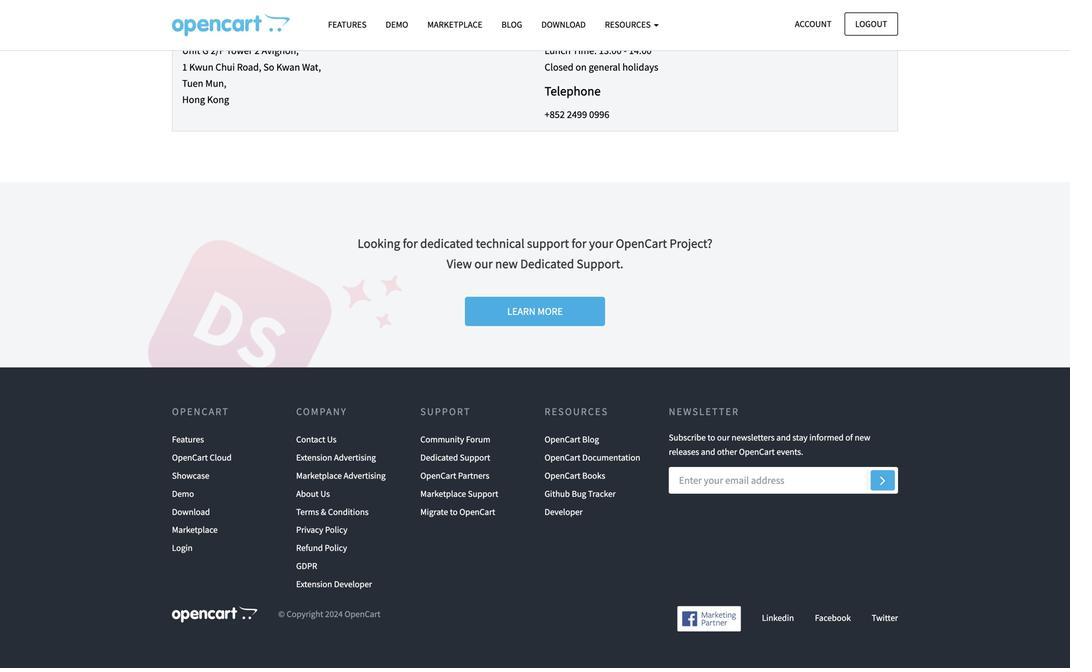 Task type: describe. For each thing, give the bounding box(es) containing it.
stay
[[793, 432, 808, 444]]

download link for demo
[[172, 503, 210, 521]]

privacy policy link
[[296, 521, 347, 540]]

other
[[717, 447, 737, 458]]

contact us
[[296, 434, 337, 446]]

support.
[[577, 256, 623, 272]]

opencart - contact image
[[172, 13, 290, 36]]

features for demo
[[328, 19, 367, 30]]

time:
[[573, 44, 597, 57]]

privacy
[[296, 525, 323, 536]]

blog inside blog link
[[502, 19, 522, 30]]

2
[[255, 44, 260, 57]]

extension developer
[[296, 579, 372, 590]]

opencart inside subscribe to our newsletters and stay informed of new releases and other opencart events.
[[739, 447, 775, 458]]

2 for from the left
[[572, 236, 587, 252]]

policy for privacy policy
[[325, 525, 347, 536]]

twitter link
[[872, 613, 898, 624]]

resources link
[[595, 13, 668, 36]]

about
[[296, 488, 319, 500]]

opencart up opencart cloud at the bottom
[[172, 406, 229, 418]]

opencart down opencart blog link
[[545, 452, 580, 464]]

2499
[[567, 108, 587, 121]]

project?
[[670, 236, 713, 252]]

our inside "looking for dedicated technical support for your opencart project? view our new dedicated support."
[[474, 256, 493, 272]]

marketplace advertising link
[[296, 467, 386, 485]]

holidays
[[622, 61, 658, 73]]

so
[[263, 61, 274, 73]]

address
[[182, 3, 225, 19]]

0996
[[589, 108, 609, 121]]

13:00
[[599, 44, 622, 57]]

lunch time: 13:00 - 14:00 closed on general holidays
[[545, 44, 658, 73]]

mun,
[[205, 77, 226, 90]]

conditions
[[328, 507, 369, 518]]

kwun
[[189, 61, 213, 73]]

+852 2499 0996
[[545, 108, 609, 121]]

your
[[589, 236, 613, 252]]

new inside "looking for dedicated technical support for your opencart project? view our new dedicated support."
[[495, 256, 518, 272]]

about us
[[296, 488, 330, 500]]

opencart limited, unit g 2/f tower 2 avignon, 1 kwun chui road, so kwan wat, tuen mun, hong kong
[[182, 28, 321, 106]]

extension advertising
[[296, 452, 376, 464]]

opencart up showcase
[[172, 452, 208, 464]]

features link for demo
[[318, 13, 376, 36]]

+852
[[545, 108, 565, 121]]

migrate to opencart
[[420, 507, 495, 518]]

community forum link
[[420, 431, 490, 449]]

linkedin
[[762, 613, 794, 624]]

extension advertising link
[[296, 449, 376, 467]]

opencart books link
[[545, 467, 605, 485]]

looking for dedicated technical support for your opencart project? view our new dedicated support.
[[358, 236, 713, 272]]

bug
[[572, 488, 586, 500]]

Enter your email address text field
[[669, 468, 898, 494]]

© copyright 2024 opencart
[[278, 609, 380, 620]]

©
[[278, 609, 285, 620]]

14:00
[[629, 44, 652, 57]]

extension for extension developer
[[296, 579, 332, 590]]

download link for blog
[[532, 13, 595, 36]]

opencart down "marketplace support" link
[[459, 507, 495, 518]]

terms & conditions
[[296, 507, 369, 518]]

logout link
[[844, 12, 898, 36]]

0 vertical spatial support
[[420, 406, 471, 418]]

refund policy link
[[296, 540, 347, 558]]

support
[[527, 236, 569, 252]]

login link
[[172, 540, 193, 558]]

1 vertical spatial demo
[[172, 488, 194, 500]]

on
[[576, 61, 587, 73]]

download for blog
[[541, 19, 586, 30]]

opencart up the opencart documentation
[[545, 434, 580, 446]]

forum
[[466, 434, 490, 446]]

general
[[589, 61, 620, 73]]

extension developer link
[[296, 576, 372, 594]]

privacy policy
[[296, 525, 347, 536]]

limited,
[[225, 28, 260, 41]]

2024
[[325, 609, 343, 620]]

1 horizontal spatial demo
[[386, 19, 408, 30]]

informed
[[809, 432, 844, 444]]

opencart documentation
[[545, 452, 640, 464]]

resources inside "link"
[[605, 19, 653, 30]]

2/f
[[211, 44, 224, 57]]

showcase link
[[172, 467, 209, 485]]

dedicated inside "looking for dedicated technical support for your opencart project? view our new dedicated support."
[[520, 256, 574, 272]]

migrate to opencart link
[[420, 503, 495, 521]]

blog link
[[492, 13, 532, 36]]

partners
[[458, 470, 489, 482]]

marketplace advertising
[[296, 470, 386, 482]]

marketplace up about us
[[296, 470, 342, 482]]

migrate
[[420, 507, 448, 518]]

looking
[[358, 236, 400, 252]]

refund policy
[[296, 543, 347, 554]]

subscribe
[[669, 432, 706, 444]]

dedicated
[[420, 236, 473, 252]]

community
[[420, 434, 464, 446]]

opencart cloud
[[172, 452, 232, 464]]

opencart right the "2024"
[[345, 609, 380, 620]]

github bug tracker link
[[545, 485, 616, 503]]

contact us link
[[296, 431, 337, 449]]

of
[[845, 432, 853, 444]]

about us link
[[296, 485, 330, 503]]

features for opencart cloud
[[172, 434, 204, 446]]

learn more link
[[465, 297, 605, 326]]

tower
[[226, 44, 252, 57]]

wat,
[[302, 61, 321, 73]]

0 vertical spatial demo link
[[376, 13, 418, 36]]

new inside subscribe to our newsletters and stay informed of new releases and other opencart events.
[[855, 432, 870, 444]]

unit
[[182, 44, 200, 57]]

kwan
[[276, 61, 300, 73]]

learn
[[507, 305, 535, 318]]

documentation
[[582, 452, 640, 464]]

1 horizontal spatial and
[[776, 432, 791, 444]]

0 vertical spatial developer
[[545, 507, 583, 518]]

avignon,
[[262, 44, 299, 57]]



Task type: locate. For each thing, give the bounding box(es) containing it.
download for demo
[[172, 507, 210, 518]]

and left other
[[701, 447, 715, 458]]

1 vertical spatial to
[[450, 507, 458, 518]]

company
[[296, 406, 347, 418]]

community forum
[[420, 434, 490, 446]]

1 vertical spatial new
[[855, 432, 870, 444]]

resources up -
[[605, 19, 653, 30]]

opencart down dedicated support link at the bottom left of page
[[420, 470, 456, 482]]

blog
[[502, 19, 522, 30], [582, 434, 599, 446]]

facebook link
[[815, 613, 851, 624]]

road,
[[237, 61, 261, 73]]

to
[[708, 432, 715, 444], [450, 507, 458, 518]]

1 vertical spatial features
[[172, 434, 204, 446]]

features link up opencart cloud at the bottom
[[172, 431, 204, 449]]

1 horizontal spatial developer
[[545, 507, 583, 518]]

1 horizontal spatial to
[[708, 432, 715, 444]]

features link up wat,
[[318, 13, 376, 36]]

demo link
[[376, 13, 418, 36], [172, 485, 194, 503]]

0 horizontal spatial download
[[172, 507, 210, 518]]

1 horizontal spatial new
[[855, 432, 870, 444]]

0 horizontal spatial features link
[[172, 431, 204, 449]]

marketplace support link
[[420, 485, 498, 503]]

twitter
[[872, 613, 898, 624]]

1 vertical spatial dedicated
[[420, 452, 458, 464]]

0 horizontal spatial and
[[701, 447, 715, 458]]

1 horizontal spatial demo link
[[376, 13, 418, 36]]

account
[[795, 18, 832, 30]]

1 vertical spatial extension
[[296, 579, 332, 590]]

opencart down newsletters
[[739, 447, 775, 458]]

opencart documentation link
[[545, 449, 640, 467]]

opencart partners link
[[420, 467, 489, 485]]

download
[[541, 19, 586, 30], [172, 507, 210, 518]]

us for about us
[[320, 488, 330, 500]]

1 vertical spatial and
[[701, 447, 715, 458]]

policy down terms & conditions link
[[325, 525, 347, 536]]

opencart inside "looking for dedicated technical support for your opencart project? view our new dedicated support."
[[616, 236, 667, 252]]

advertising up marketplace advertising
[[334, 452, 376, 464]]

gdpr link
[[296, 558, 317, 576]]

advertising down extension advertising link
[[344, 470, 386, 482]]

telephone
[[545, 83, 601, 99]]

github bug tracker
[[545, 488, 616, 500]]

advertising for extension advertising
[[334, 452, 376, 464]]

0 vertical spatial features link
[[318, 13, 376, 36]]

0 horizontal spatial demo link
[[172, 485, 194, 503]]

1 vertical spatial policy
[[325, 543, 347, 554]]

0 horizontal spatial marketplace link
[[172, 521, 218, 540]]

facebook marketing partner image
[[677, 607, 741, 632]]

1 vertical spatial support
[[460, 452, 490, 464]]

support for dedicated
[[460, 452, 490, 464]]

blog inside opencart blog link
[[582, 434, 599, 446]]

0 horizontal spatial dedicated
[[420, 452, 458, 464]]

1 vertical spatial blog
[[582, 434, 599, 446]]

support up the community
[[420, 406, 471, 418]]

cloud
[[210, 452, 232, 464]]

1 vertical spatial download link
[[172, 503, 210, 521]]

subscribe to our newsletters and stay informed of new releases and other opencart events.
[[669, 432, 870, 458]]

to inside subscribe to our newsletters and stay informed of new releases and other opencart events.
[[708, 432, 715, 444]]

1 horizontal spatial dedicated
[[520, 256, 574, 272]]

1 vertical spatial marketplace link
[[172, 521, 218, 540]]

newsletters
[[732, 432, 775, 444]]

books
[[582, 470, 605, 482]]

policy down privacy policy link
[[325, 543, 347, 554]]

download link down 'showcase' 'link'
[[172, 503, 210, 521]]

0 vertical spatial new
[[495, 256, 518, 272]]

us right 'about'
[[320, 488, 330, 500]]

opencart partners
[[420, 470, 489, 482]]

1 for from the left
[[403, 236, 418, 252]]

for
[[403, 236, 418, 252], [572, 236, 587, 252]]

0 vertical spatial advertising
[[334, 452, 376, 464]]

1 vertical spatial features link
[[172, 431, 204, 449]]

support
[[420, 406, 471, 418], [460, 452, 490, 464], [468, 488, 498, 500]]

marketplace support
[[420, 488, 498, 500]]

1 vertical spatial us
[[320, 488, 330, 500]]

resources up opencart blog
[[545, 406, 608, 418]]

1 vertical spatial resources
[[545, 406, 608, 418]]

1 horizontal spatial for
[[572, 236, 587, 252]]

extension down the gdpr link
[[296, 579, 332, 590]]

download down 'showcase' 'link'
[[172, 507, 210, 518]]

0 vertical spatial dedicated
[[520, 256, 574, 272]]

features link
[[318, 13, 376, 36], [172, 431, 204, 449]]

advertising
[[334, 452, 376, 464], [344, 470, 386, 482]]

1 horizontal spatial features
[[328, 19, 367, 30]]

0 vertical spatial download
[[541, 19, 586, 30]]

and
[[776, 432, 791, 444], [701, 447, 715, 458]]

our right view
[[474, 256, 493, 272]]

download link up lunch
[[532, 13, 595, 36]]

features link for opencart cloud
[[172, 431, 204, 449]]

0 horizontal spatial blog
[[502, 19, 522, 30]]

releases
[[669, 447, 699, 458]]

us for contact us
[[327, 434, 337, 446]]

0 horizontal spatial features
[[172, 434, 204, 446]]

-
[[624, 44, 627, 57]]

1 horizontal spatial download link
[[532, 13, 595, 36]]

0 horizontal spatial our
[[474, 256, 493, 272]]

dedicated
[[520, 256, 574, 272], [420, 452, 458, 464]]

0 vertical spatial download link
[[532, 13, 595, 36]]

1 horizontal spatial blog
[[582, 434, 599, 446]]

0 vertical spatial blog
[[502, 19, 522, 30]]

0 vertical spatial demo
[[386, 19, 408, 30]]

lunch
[[545, 44, 571, 57]]

to down "marketplace support" link
[[450, 507, 458, 518]]

1 vertical spatial demo link
[[172, 485, 194, 503]]

0 vertical spatial extension
[[296, 452, 332, 464]]

terms & conditions link
[[296, 503, 369, 521]]

dedicated down the community
[[420, 452, 458, 464]]

opencart image
[[172, 607, 257, 623]]

resources
[[605, 19, 653, 30], [545, 406, 608, 418]]

0 vertical spatial marketplace link
[[418, 13, 492, 36]]

opencart blog
[[545, 434, 599, 446]]

demo
[[386, 19, 408, 30], [172, 488, 194, 500]]

0 horizontal spatial developer
[[334, 579, 372, 590]]

copyright
[[287, 609, 323, 620]]

facebook
[[815, 613, 851, 624]]

for left your
[[572, 236, 587, 252]]

2 extension from the top
[[296, 579, 332, 590]]

support up partners
[[460, 452, 490, 464]]

download up lunch
[[541, 19, 586, 30]]

angle right image
[[880, 473, 886, 489]]

for right looking
[[403, 236, 418, 252]]

0 vertical spatial policy
[[325, 525, 347, 536]]

1 vertical spatial developer
[[334, 579, 372, 590]]

to for migrate
[[450, 507, 458, 518]]

advertising for marketplace advertising
[[344, 470, 386, 482]]

marketplace up 'login' on the bottom left
[[172, 525, 218, 536]]

opencart blog link
[[545, 431, 599, 449]]

terms
[[296, 507, 319, 518]]

1 horizontal spatial features link
[[318, 13, 376, 36]]

0 horizontal spatial for
[[403, 236, 418, 252]]

developer link
[[545, 503, 583, 521]]

0 horizontal spatial to
[[450, 507, 458, 518]]

extension for extension advertising
[[296, 452, 332, 464]]

more
[[538, 305, 563, 318]]

0 vertical spatial to
[[708, 432, 715, 444]]

us up extension advertising at the bottom of the page
[[327, 434, 337, 446]]

0 vertical spatial our
[[474, 256, 493, 272]]

and up events. on the bottom right
[[776, 432, 791, 444]]

0 horizontal spatial download link
[[172, 503, 210, 521]]

marketplace up migrate
[[420, 488, 466, 500]]

opencart cloud link
[[172, 449, 232, 467]]

marketplace left blog link on the left of the page
[[427, 19, 482, 30]]

1 horizontal spatial marketplace link
[[418, 13, 492, 36]]

developer down github
[[545, 507, 583, 518]]

1 extension from the top
[[296, 452, 332, 464]]

0 vertical spatial resources
[[605, 19, 653, 30]]

policy
[[325, 525, 347, 536], [325, 543, 347, 554]]

1 vertical spatial advertising
[[344, 470, 386, 482]]

0 horizontal spatial new
[[495, 256, 518, 272]]

to for subscribe
[[708, 432, 715, 444]]

0 vertical spatial features
[[328, 19, 367, 30]]

0 horizontal spatial demo
[[172, 488, 194, 500]]

support for marketplace
[[468, 488, 498, 500]]

gdpr
[[296, 561, 317, 572]]

dedicated down support
[[520, 256, 574, 272]]

new down technical
[[495, 256, 518, 272]]

marketplace
[[427, 19, 482, 30], [296, 470, 342, 482], [420, 488, 466, 500], [172, 525, 218, 536]]

1 horizontal spatial download
[[541, 19, 586, 30]]

support down partners
[[468, 488, 498, 500]]

0 vertical spatial us
[[327, 434, 337, 446]]

login
[[172, 543, 193, 554]]

extension down contact us link
[[296, 452, 332, 464]]

technical
[[476, 236, 524, 252]]

opencart right your
[[616, 236, 667, 252]]

our up other
[[717, 432, 730, 444]]

account link
[[784, 12, 842, 36]]

chui
[[215, 61, 235, 73]]

to right subscribe
[[708, 432, 715, 444]]

view
[[447, 256, 472, 272]]

github
[[545, 488, 570, 500]]

1 vertical spatial download
[[172, 507, 210, 518]]

tuen
[[182, 77, 203, 90]]

download link
[[532, 13, 595, 36], [172, 503, 210, 521]]

dedicated support
[[420, 452, 490, 464]]

new right of
[[855, 432, 870, 444]]

opencart up g
[[182, 28, 223, 41]]

0 vertical spatial and
[[776, 432, 791, 444]]

2 vertical spatial support
[[468, 488, 498, 500]]

opencart up github
[[545, 470, 580, 482]]

policy for refund policy
[[325, 543, 347, 554]]

opencart inside opencart limited, unit g 2/f tower 2 avignon, 1 kwun chui road, so kwan wat, tuen mun, hong kong
[[182, 28, 223, 41]]

events.
[[777, 447, 803, 458]]

newsletter
[[669, 406, 739, 418]]

our inside subscribe to our newsletters and stay informed of new releases and other opencart events.
[[717, 432, 730, 444]]

kong
[[207, 93, 229, 106]]

tracker
[[588, 488, 616, 500]]

&
[[321, 507, 326, 518]]

1 vertical spatial our
[[717, 432, 730, 444]]

developer up the "2024"
[[334, 579, 372, 590]]

features inside features link
[[328, 19, 367, 30]]

refund
[[296, 543, 323, 554]]

policy inside "link"
[[325, 543, 347, 554]]

1 horizontal spatial our
[[717, 432, 730, 444]]



Task type: vqa. For each thing, say whether or not it's contained in the screenshot.
Marketplace Advertising link
yes



